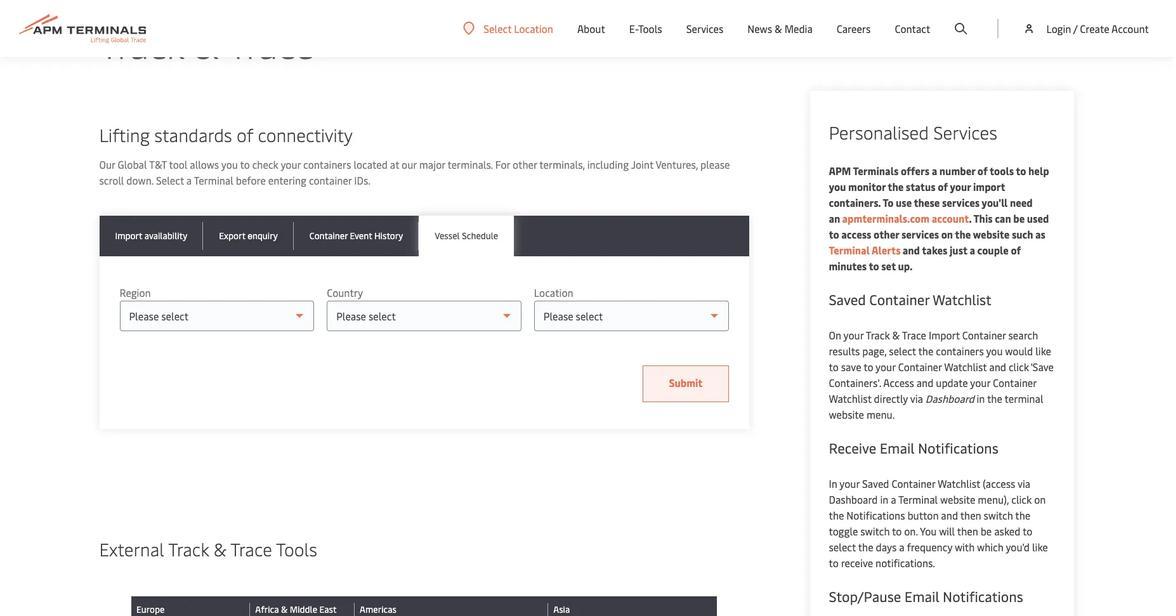 Task type: vqa. For each thing, say whether or not it's contained in the screenshot.
availability
yes



Task type: describe. For each thing, give the bounding box(es) containing it.
including
[[587, 157, 629, 171]]

other inside . this can be used to access other services on the website such as terminal alerts
[[874, 227, 899, 241]]

your right update
[[970, 376, 990, 390]]

set
[[881, 259, 896, 273]]

notifications for stop/pause email notifications
[[943, 587, 1023, 606]]

terminals
[[853, 164, 899, 178]]

2 vertical spatial trace
[[230, 537, 272, 561]]

to left receive
[[829, 556, 839, 570]]

our
[[99, 157, 115, 171]]

up.
[[898, 259, 913, 273]]

e-
[[629, 22, 638, 36]]

toggle
[[829, 524, 858, 538]]

to inside . this can be used to access other services on the website such as terminal alerts
[[829, 227, 839, 241]]

login / create account
[[1046, 22, 1149, 36]]

0 vertical spatial trace
[[228, 18, 314, 69]]

lifting
[[99, 122, 150, 147]]

login
[[1046, 22, 1071, 36]]

select inside on your track & trace import container search results page, select the containers you would like to save to your container watchlist and click 'save containers'. access and update your container watchlist directly via
[[889, 344, 916, 358]]

these
[[914, 195, 940, 209]]

dashboard inside in your saved container watchlist (access via dashboard in a terminal website menu), click on the notifications button and then switch the toggle switch to on. you will then be asked to select the days a frequency with which you'd like to receive notifications.
[[829, 492, 878, 506]]

you inside on your track & trace import container search results page, select the containers you would like to save to your container watchlist and click 'save containers'. access and update your container watchlist directly via
[[986, 344, 1003, 358]]

email for stop/pause
[[905, 587, 939, 606]]

0 vertical spatial switch
[[984, 508, 1013, 522]]

on inside in your saved container watchlist (access via dashboard in a terminal website menu), click on the notifications button and then switch the toggle switch to on. you will then be asked to select the days a frequency with which you'd like to receive notifications.
[[1034, 492, 1046, 506]]

contact button
[[895, 0, 930, 57]]

on inside . this can be used to access other services on the website such as terminal alerts
[[941, 227, 953, 241]]

scroll
[[99, 173, 124, 187]]

the up toggle
[[829, 508, 844, 522]]

terminals.
[[448, 157, 493, 171]]

the inside . this can be used to access other services on the website such as terminal alerts
[[955, 227, 971, 241]]

you'd
[[1006, 540, 1030, 554]]

to up you'd
[[1023, 524, 1032, 538]]

joint
[[631, 157, 653, 171]]

container inside in your saved container watchlist (access via dashboard in a terminal website menu), click on the notifications button and then switch the toggle switch to on. you will then be asked to select the days a frequency with which you'd like to receive notifications.
[[892, 476, 935, 490]]

on.
[[904, 524, 918, 538]]

watchlist down containers'.
[[829, 391, 872, 405]]

a inside apm terminals offers a number of tools to help you monitor the status of your import containers. to use these services you'll need an
[[932, 164, 937, 178]]

apmterminals.com
[[842, 211, 929, 225]]

tools
[[990, 164, 1014, 178]]

to left on.
[[892, 524, 902, 538]]

like inside on your track & trace import container search results page, select the containers you would like to save to your container watchlist and click 'save containers'. access and update your container watchlist directly via
[[1035, 344, 1051, 358]]

ventures,
[[656, 157, 698, 171]]

europe
[[136, 603, 165, 615]]

the inside in the terminal website menu.
[[987, 391, 1002, 405]]

of up import
[[978, 164, 988, 178]]

directly
[[874, 391, 908, 405]]

0 vertical spatial location
[[514, 21, 553, 35]]

to inside and takes just a couple of minutes to set up.
[[869, 259, 879, 273]]

menu.
[[867, 407, 895, 421]]

track inside on your track & trace import container search results page, select the containers you would like to save to your container watchlist and click 'save containers'. access and update your container watchlist directly via
[[866, 328, 890, 342]]

watchlist down just
[[933, 290, 992, 309]]

email for receive
[[880, 438, 915, 457]]

/
[[1073, 22, 1077, 36]]

website inside in the terminal website menu.
[[829, 407, 864, 421]]

'save
[[1031, 360, 1054, 374]]

entering
[[268, 173, 306, 187]]

in inside in the terminal website menu.
[[977, 391, 985, 405]]

tab list containing import availability
[[99, 216, 749, 256]]

schedule
[[462, 230, 498, 242]]

on your track & trace import container search results page, select the containers you would like to save to your container watchlist and click 'save containers'. access and update your container watchlist directly via
[[829, 328, 1054, 405]]

and down 'would'
[[989, 360, 1006, 374]]

click inside in your saved container watchlist (access via dashboard in a terminal website menu), click on the notifications button and then switch the toggle switch to on. you will then be asked to select the days a frequency with which you'd like to receive notifications.
[[1011, 492, 1032, 506]]

lifting standards of connectivity
[[99, 122, 353, 147]]

receive
[[841, 556, 873, 570]]

terminal alerts link
[[829, 243, 901, 257]]

global
[[118, 157, 147, 171]]

americas
[[360, 603, 396, 615]]

vessel schedule button
[[419, 216, 514, 256]]

the inside apm terminals offers a number of tools to help you monitor the status of your import containers. to use these services you'll need an
[[888, 180, 904, 193]]

containers inside on your track & trace import container search results page, select the containers you would like to save to your container watchlist and click 'save containers'. access and update your container watchlist directly via
[[936, 344, 984, 358]]

you inside apm terminals offers a number of tools to help you monitor the status of your import containers. to use these services you'll need an
[[829, 180, 846, 193]]

alerts
[[872, 243, 901, 257]]

notifications inside in your saved container watchlist (access via dashboard in a terminal website menu), click on the notifications button and then switch the toggle switch to on. you will then be asked to select the days a frequency with which you'd like to receive notifications.
[[847, 508, 905, 522]]

monitor
[[848, 180, 886, 193]]

account
[[1111, 22, 1149, 36]]

check
[[252, 157, 278, 171]]

stop/pause email notifications
[[829, 587, 1023, 606]]

a inside our global t&t tool allows you to check your containers located at our major terminals. for other terminals, including joint ventures, please scroll down. select a terminal before entering container ids.
[[186, 173, 192, 187]]

country
[[327, 285, 363, 299]]

e-tools button
[[629, 0, 662, 57]]

and up in the terminal website menu.
[[916, 376, 933, 390]]

your up results
[[843, 328, 864, 342]]

services button
[[686, 0, 723, 57]]

connectivity
[[258, 122, 353, 147]]

use
[[896, 195, 912, 209]]

. this can be used to access other services on the website such as terminal alerts
[[829, 211, 1049, 257]]

for
[[495, 157, 510, 171]]

like inside in your saved container watchlist (access via dashboard in a terminal website menu), click on the notifications button and then switch the toggle switch to on. you will then be asked to select the days a frequency with which you'd like to receive notifications.
[[1032, 540, 1048, 554]]

of up check
[[237, 122, 253, 147]]

on
[[829, 328, 841, 342]]

container up 'would'
[[962, 328, 1006, 342]]

container up terminal at bottom right
[[993, 376, 1037, 390]]

import inside on your track & trace import container search results page, select the containers you would like to save to your container watchlist and click 'save containers'. access and update your container watchlist directly via
[[929, 328, 960, 342]]

a up days
[[891, 492, 896, 506]]

africa
[[255, 603, 279, 615]]

careers
[[837, 22, 871, 36]]

menu),
[[978, 492, 1009, 506]]

you
[[920, 524, 937, 538]]

tools inside popup button
[[638, 22, 662, 36]]

offers
[[901, 164, 929, 178]]

terminal inside in your saved container watchlist (access via dashboard in a terminal website menu), click on the notifications button and then switch the toggle switch to on. you will then be asked to select the days a frequency with which you'd like to receive notifications.
[[898, 492, 938, 506]]

account
[[932, 211, 969, 225]]

terminal
[[1005, 391, 1043, 405]]

receive
[[829, 438, 876, 457]]

and inside and takes just a couple of minutes to set up.
[[903, 243, 920, 257]]

as
[[1035, 227, 1045, 241]]

careers button
[[837, 0, 871, 57]]

(access
[[983, 476, 1015, 490]]

external track & trace tools
[[99, 537, 317, 561]]

export
[[219, 230, 245, 242]]

please
[[700, 157, 730, 171]]

our global t&t tool allows you to check your containers located at our major terminals. for other terminals, including joint ventures, please scroll down. select a terminal before entering container ids.
[[99, 157, 730, 187]]

results
[[829, 344, 860, 358]]

apm
[[829, 164, 851, 178]]

personalised
[[829, 120, 929, 144]]

africa & middle east
[[255, 603, 337, 615]]

export еnquiry
[[219, 230, 278, 242]]

event
[[350, 230, 372, 242]]



Task type: locate. For each thing, give the bounding box(es) containing it.
1 vertical spatial tools
[[276, 537, 317, 561]]

0 vertical spatial select
[[889, 344, 916, 358]]

select location
[[484, 21, 553, 35]]

0 vertical spatial in
[[977, 391, 985, 405]]

1 horizontal spatial import
[[929, 328, 960, 342]]

notifications up days
[[847, 508, 905, 522]]

you'll
[[982, 195, 1008, 209]]

be inside in your saved container watchlist (access via dashboard in a terminal website menu), click on the notifications button and then switch the toggle switch to on. you will then be asked to select the days a frequency with which you'd like to receive notifications.
[[981, 524, 992, 538]]

save
[[841, 360, 861, 374]]

and up "will"
[[941, 508, 958, 522]]

0 vertical spatial select
[[484, 21, 512, 35]]

you inside our global t&t tool allows you to check your containers located at our major terminals. for other terminals, including joint ventures, please scroll down. select a terminal before entering container ids.
[[221, 157, 238, 171]]

a inside and takes just a couple of minutes to set up.
[[970, 243, 975, 257]]

be inside . this can be used to access other services on the website such as terminal alerts
[[1013, 211, 1025, 225]]

email down notifications.
[[905, 587, 939, 606]]

like
[[1035, 344, 1051, 358], [1032, 540, 1048, 554]]

allows
[[190, 157, 219, 171]]

your inside our global t&t tool allows you to check your containers located at our major terminals. for other terminals, including joint ventures, please scroll down. select a terminal before entering container ids.
[[281, 157, 301, 171]]

down.
[[126, 173, 154, 187]]

vessel schedule
[[435, 230, 498, 242]]

the up asked
[[1015, 508, 1030, 522]]

switch up days
[[860, 524, 890, 538]]

history
[[374, 230, 403, 242]]

0 horizontal spatial select
[[829, 540, 856, 554]]

you down apm
[[829, 180, 846, 193]]

dashboard down update
[[925, 391, 974, 405]]

containers'.
[[829, 376, 881, 390]]

1 vertical spatial terminal
[[829, 243, 870, 257]]

1 horizontal spatial services
[[942, 195, 980, 209]]

website inside . this can be used to access other services on the website such as terminal alerts
[[973, 227, 1010, 241]]

import
[[973, 180, 1005, 193]]

click down 'would'
[[1009, 360, 1029, 374]]

container inside container event history button
[[309, 230, 348, 242]]

email down menu.
[[880, 438, 915, 457]]

container event history button
[[294, 216, 419, 256]]

notifications down which
[[943, 587, 1023, 606]]

0 horizontal spatial containers
[[303, 157, 351, 171]]

0 vertical spatial dashboard
[[925, 391, 974, 405]]

to inside our global t&t tool allows you to check your containers located at our major terminals. for other terminals, including joint ventures, please scroll down. select a terminal before entering container ids.
[[240, 157, 250, 171]]

the right page,
[[918, 344, 933, 358]]

then up with in the right bottom of the page
[[957, 524, 978, 538]]

a down tool
[[186, 173, 192, 187]]

in inside in your saved container watchlist (access via dashboard in a terminal website menu), click on the notifications button and then switch the toggle switch to on. you will then be asked to select the days a frequency with which you'd like to receive notifications.
[[880, 492, 888, 506]]

0 vertical spatial via
[[910, 391, 923, 405]]

help
[[1028, 164, 1049, 178]]

be down the need
[[1013, 211, 1025, 225]]

notifications down in the terminal website menu.
[[918, 438, 998, 457]]

select down toggle
[[829, 540, 856, 554]]

2 vertical spatial terminal
[[898, 492, 938, 506]]

container up the access
[[898, 360, 942, 374]]

the left terminal at bottom right
[[987, 391, 1002, 405]]

click inside on your track & trace import container search results page, select the containers you would like to save to your container watchlist and click 'save containers'. access and update your container watchlist directly via
[[1009, 360, 1029, 374]]

1 vertical spatial containers
[[936, 344, 984, 358]]

1 vertical spatial services
[[933, 120, 997, 144]]

asia
[[553, 603, 570, 615]]

website for this
[[973, 227, 1010, 241]]

container down up.
[[869, 290, 929, 309]]

services inside . this can be used to access other services on the website such as terminal alerts
[[901, 227, 939, 241]]

your inside apm terminals offers a number of tools to help you monitor the status of your import containers. to use these services you'll need an
[[950, 180, 971, 193]]

1 horizontal spatial services
[[933, 120, 997, 144]]

container
[[309, 173, 352, 187]]

select
[[484, 21, 512, 35], [156, 173, 184, 187]]

to inside apm terminals offers a number of tools to help you monitor the status of your import containers. to use these services you'll need an
[[1016, 164, 1026, 178]]

0 vertical spatial services
[[686, 22, 723, 36]]

with
[[955, 540, 975, 554]]

1 horizontal spatial select
[[889, 344, 916, 358]]

tool
[[169, 157, 187, 171]]

in up days
[[880, 492, 888, 506]]

2 vertical spatial notifications
[[943, 587, 1023, 606]]

1 horizontal spatial be
[[1013, 211, 1025, 225]]

of down such
[[1011, 243, 1021, 257]]

1 horizontal spatial other
[[874, 227, 899, 241]]

saved down minutes
[[829, 290, 866, 309]]

access
[[841, 227, 871, 241]]

e-tools
[[629, 22, 662, 36]]

1 horizontal spatial tools
[[638, 22, 662, 36]]

website
[[973, 227, 1010, 241], [829, 407, 864, 421], [940, 492, 975, 506]]

your down number
[[950, 180, 971, 193]]

to left help
[[1016, 164, 1026, 178]]

t&t
[[149, 157, 167, 171]]

asked
[[994, 524, 1020, 538]]

& inside "dropdown button"
[[775, 22, 782, 36]]

your right in
[[840, 476, 860, 490]]

in left terminal at bottom right
[[977, 391, 985, 405]]

1 vertical spatial import
[[929, 328, 960, 342]]

news & media button
[[748, 0, 813, 57]]

tab list
[[99, 216, 749, 256]]

0 vertical spatial tools
[[638, 22, 662, 36]]

to left set
[[869, 259, 879, 273]]

submit button
[[643, 365, 729, 402]]

1 vertical spatial like
[[1032, 540, 1048, 554]]

other inside our global t&t tool allows you to check your containers located at our major terminals. for other terminals, including joint ventures, please scroll down. select a terminal before entering container ids.
[[513, 157, 537, 171]]

other right for
[[513, 157, 537, 171]]

1 vertical spatial select
[[829, 540, 856, 554]]

website for your
[[940, 492, 975, 506]]

container up button
[[892, 476, 935, 490]]

1 vertical spatial track
[[866, 328, 890, 342]]

the inside on your track & trace import container search results page, select the containers you would like to save to your container watchlist and click 'save containers'. access and update your container watchlist directly via
[[918, 344, 933, 358]]

select location button
[[463, 21, 553, 35]]

before
[[236, 173, 266, 187]]

apmterminals.com account
[[840, 211, 969, 225]]

1 vertical spatial click
[[1011, 492, 1032, 506]]

terminal down allows
[[194, 173, 233, 187]]

then down the menu),
[[960, 508, 981, 522]]

0 vertical spatial click
[[1009, 360, 1029, 374]]

services inside apm terminals offers a number of tools to help you monitor the status of your import containers. to use these services you'll need an
[[942, 195, 980, 209]]

tools
[[638, 22, 662, 36], [276, 537, 317, 561]]

click
[[1009, 360, 1029, 374], [1011, 492, 1032, 506]]

import inside button
[[115, 230, 142, 242]]

0 vertical spatial containers
[[303, 157, 351, 171]]

of down number
[[938, 180, 948, 193]]

1 horizontal spatial select
[[484, 21, 512, 35]]

couple
[[977, 243, 1009, 257]]

ids.
[[354, 173, 370, 187]]

1 vertical spatial be
[[981, 524, 992, 538]]

containers up update
[[936, 344, 984, 358]]

to
[[240, 157, 250, 171], [1016, 164, 1026, 178], [829, 227, 839, 241], [869, 259, 879, 273], [829, 360, 839, 374], [864, 360, 873, 374], [892, 524, 902, 538], [1023, 524, 1032, 538], [829, 556, 839, 570]]

to down page,
[[864, 360, 873, 374]]

via down the access
[[910, 391, 923, 405]]

your up entering
[[281, 157, 301, 171]]

0 vertical spatial be
[[1013, 211, 1025, 225]]

0 horizontal spatial be
[[981, 524, 992, 538]]

dashboard
[[925, 391, 974, 405], [829, 492, 878, 506]]

via right (access
[[1018, 476, 1030, 490]]

services left news
[[686, 22, 723, 36]]

2 horizontal spatial you
[[986, 344, 1003, 358]]

your inside in your saved container watchlist (access via dashboard in a terminal website menu), click on the notifications button and then switch the toggle switch to on. you will then be asked to select the days a frequency with which you'd like to receive notifications.
[[840, 476, 860, 490]]

services up number
[[933, 120, 997, 144]]

on down the account
[[941, 227, 953, 241]]

1 vertical spatial other
[[874, 227, 899, 241]]

like up 'save
[[1035, 344, 1051, 358]]

website up "will"
[[940, 492, 975, 506]]

select right page,
[[889, 344, 916, 358]]

1 vertical spatial email
[[905, 587, 939, 606]]

click down (access
[[1011, 492, 1032, 506]]

import up update
[[929, 328, 960, 342]]

1 horizontal spatial switch
[[984, 508, 1013, 522]]

0 vertical spatial track
[[99, 18, 184, 69]]

middle
[[290, 603, 317, 615]]

dashboard down in
[[829, 492, 878, 506]]

services up .
[[942, 195, 980, 209]]

a right days
[[899, 540, 904, 554]]

1 vertical spatial website
[[829, 407, 864, 421]]

on right the menu),
[[1034, 492, 1046, 506]]

saved inside in your saved container watchlist (access via dashboard in a terminal website menu), click on the notifications button and then switch the toggle switch to on. you will then be asked to select the days a frequency with which you'd like to receive notifications.
[[862, 476, 889, 490]]

notifications for receive email notifications
[[918, 438, 998, 457]]

1 vertical spatial saved
[[862, 476, 889, 490]]

email
[[880, 438, 915, 457], [905, 587, 939, 606]]

our
[[402, 157, 417, 171]]

1 vertical spatial notifications
[[847, 508, 905, 522]]

apm terminals offers a number of tools to help you monitor the status of your import containers. to use these services you'll need an
[[829, 164, 1049, 225]]

0 horizontal spatial in
[[880, 492, 888, 506]]

trace inside on your track & trace import container search results page, select the containers you would like to save to your container watchlist and click 'save containers'. access and update your container watchlist directly via
[[902, 328, 926, 342]]

0 horizontal spatial dashboard
[[829, 492, 878, 506]]

to down an
[[829, 227, 839, 241]]

receive email notifications
[[829, 438, 998, 457]]

other
[[513, 157, 537, 171], [874, 227, 899, 241]]

vessel
[[435, 230, 460, 242]]

1 vertical spatial trace
[[902, 328, 926, 342]]

number
[[939, 164, 975, 178]]

1 horizontal spatial terminal
[[829, 243, 870, 257]]

0 vertical spatial import
[[115, 230, 142, 242]]

other up alerts
[[874, 227, 899, 241]]

0 vertical spatial notifications
[[918, 438, 998, 457]]

watchlist up update
[[944, 360, 987, 374]]

the up receive
[[858, 540, 873, 554]]

0 horizontal spatial tools
[[276, 537, 317, 561]]

0 vertical spatial like
[[1035, 344, 1051, 358]]

via inside on your track & trace import container search results page, select the containers you would like to save to your container watchlist and click 'save containers'. access and update your container watchlist directly via
[[910, 391, 923, 405]]

2 vertical spatial you
[[986, 344, 1003, 358]]

terminal up button
[[898, 492, 938, 506]]

about button
[[577, 0, 605, 57]]

news & media
[[748, 22, 813, 36]]

to left the save
[[829, 360, 839, 374]]

0 horizontal spatial via
[[910, 391, 923, 405]]

a right offers in the right top of the page
[[932, 164, 937, 178]]

to up before
[[240, 157, 250, 171]]

saved down receive
[[862, 476, 889, 490]]

trace
[[228, 18, 314, 69], [902, 328, 926, 342], [230, 537, 272, 561]]

be
[[1013, 211, 1025, 225], [981, 524, 992, 538]]

be up which
[[981, 524, 992, 538]]

location
[[514, 21, 553, 35], [534, 285, 573, 299]]

watchlist
[[933, 290, 992, 309], [944, 360, 987, 374], [829, 391, 872, 405], [938, 476, 980, 490]]

stop/pause
[[829, 587, 901, 606]]

status
[[906, 180, 935, 193]]

of inside and takes just a couple of minutes to set up.
[[1011, 243, 1021, 257]]

you right allows
[[221, 157, 238, 171]]

2 vertical spatial website
[[940, 492, 975, 506]]

website inside in your saved container watchlist (access via dashboard in a terminal website menu), click on the notifications button and then switch the toggle switch to on. you will then be asked to select the days a frequency with which you'd like to receive notifications.
[[940, 492, 975, 506]]

personalised services
[[829, 120, 997, 144]]

apmterminals.com account link
[[840, 211, 969, 225]]

select inside our global t&t tool allows you to check your containers located at our major terminals. for other terminals, including joint ventures, please scroll down. select a terminal before entering container ids.
[[156, 173, 184, 187]]

1 horizontal spatial dashboard
[[925, 391, 974, 405]]

& inside on your track & trace import container search results page, select the containers you would like to save to your container watchlist and click 'save containers'. access and update your container watchlist directly via
[[892, 328, 900, 342]]

this
[[973, 211, 993, 225]]

2 vertical spatial track
[[168, 537, 209, 561]]

0 vertical spatial then
[[960, 508, 981, 522]]

to
[[883, 195, 894, 209]]

& for africa & middle east
[[281, 603, 288, 615]]

container left event at the top of the page
[[309, 230, 348, 242]]

used
[[1027, 211, 1049, 225]]

.
[[969, 211, 971, 225]]

0 vertical spatial services
[[942, 195, 980, 209]]

days
[[876, 540, 897, 554]]

0 horizontal spatial on
[[941, 227, 953, 241]]

1 horizontal spatial on
[[1034, 492, 1046, 506]]

0 horizontal spatial import
[[115, 230, 142, 242]]

terminal up minutes
[[829, 243, 870, 257]]

region
[[120, 285, 151, 299]]

terminals,
[[539, 157, 585, 171]]

1 vertical spatial select
[[156, 173, 184, 187]]

0 vertical spatial terminal
[[194, 173, 233, 187]]

& for track & trace
[[193, 18, 220, 69]]

0 horizontal spatial other
[[513, 157, 537, 171]]

on
[[941, 227, 953, 241], [1034, 492, 1046, 506]]

0 vertical spatial you
[[221, 157, 238, 171]]

via inside in your saved container watchlist (access via dashboard in a terminal website menu), click on the notifications button and then switch the toggle switch to on. you will then be asked to select the days a frequency with which you'd like to receive notifications.
[[1018, 476, 1030, 490]]

and
[[903, 243, 920, 257], [989, 360, 1006, 374], [916, 376, 933, 390], [941, 508, 958, 522]]

1 vertical spatial services
[[901, 227, 939, 241]]

your down page,
[[876, 360, 896, 374]]

and inside in your saved container watchlist (access via dashboard in a terminal website menu), click on the notifications button and then switch the toggle switch to on. you will then be asked to select the days a frequency with which you'd like to receive notifications.
[[941, 508, 958, 522]]

at
[[390, 157, 399, 171]]

containers up container
[[303, 157, 351, 171]]

watchlist up the menu),
[[938, 476, 980, 490]]

media
[[785, 22, 813, 36]]

just
[[950, 243, 967, 257]]

export еnquiry button
[[203, 216, 294, 256]]

0 vertical spatial saved
[[829, 290, 866, 309]]

0 horizontal spatial switch
[[860, 524, 890, 538]]

website up couple
[[973, 227, 1010, 241]]

switch down the menu),
[[984, 508, 1013, 522]]

the up just
[[955, 227, 971, 241]]

0 vertical spatial other
[[513, 157, 537, 171]]

1 vertical spatial then
[[957, 524, 978, 538]]

notifications.
[[876, 556, 935, 570]]

east
[[319, 603, 337, 615]]

containers inside our global t&t tool allows you to check your containers located at our major terminals. for other terminals, including joint ventures, please scroll down. select a terminal before entering container ids.
[[303, 157, 351, 171]]

2 horizontal spatial terminal
[[898, 492, 938, 506]]

which
[[977, 540, 1004, 554]]

create
[[1080, 22, 1109, 36]]

website down containers'.
[[829, 407, 864, 421]]

you
[[221, 157, 238, 171], [829, 180, 846, 193], [986, 344, 1003, 358]]

0 horizontal spatial select
[[156, 173, 184, 187]]

watchlist inside in your saved container watchlist (access via dashboard in a terminal website menu), click on the notifications button and then switch the toggle switch to on. you will then be asked to select the days a frequency with which you'd like to receive notifications.
[[938, 476, 980, 490]]

in your saved container watchlist (access via dashboard in a terminal website menu), click on the notifications button and then switch the toggle switch to on. you will then be asked to select the days a frequency with which you'd like to receive notifications.
[[829, 476, 1048, 570]]

1 horizontal spatial containers
[[936, 344, 984, 358]]

in
[[977, 391, 985, 405], [880, 492, 888, 506]]

1 horizontal spatial you
[[829, 180, 846, 193]]

services up 'takes'
[[901, 227, 939, 241]]

saved container watchlist
[[829, 290, 992, 309]]

search
[[1008, 328, 1038, 342]]

0 vertical spatial on
[[941, 227, 953, 241]]

tools left services dropdown button
[[638, 22, 662, 36]]

like right you'd
[[1032, 540, 1048, 554]]

terminal inside our global t&t tool allows you to check your containers located at our major terminals. for other terminals, including joint ventures, please scroll down. select a terminal before entering container ids.
[[194, 173, 233, 187]]

1 vertical spatial in
[[880, 492, 888, 506]]

terminal inside . this can be used to access other services on the website such as terminal alerts
[[829, 243, 870, 257]]

0 horizontal spatial services
[[901, 227, 939, 241]]

1 vertical spatial switch
[[860, 524, 890, 538]]

takes
[[922, 243, 947, 257]]

1 horizontal spatial in
[[977, 391, 985, 405]]

0 horizontal spatial terminal
[[194, 173, 233, 187]]

the up to
[[888, 180, 904, 193]]

0 horizontal spatial services
[[686, 22, 723, 36]]

1 vertical spatial dashboard
[[829, 492, 878, 506]]

and up up.
[[903, 243, 920, 257]]

standards
[[154, 122, 232, 147]]

1 vertical spatial via
[[1018, 476, 1030, 490]]

& for news & media
[[775, 22, 782, 36]]

import left availability at the left of page
[[115, 230, 142, 242]]

import availability
[[115, 230, 187, 242]]

1 vertical spatial you
[[829, 180, 846, 193]]

1 vertical spatial on
[[1034, 492, 1046, 506]]

tools up africa & middle east
[[276, 537, 317, 561]]

1 horizontal spatial via
[[1018, 476, 1030, 490]]

you left 'would'
[[986, 344, 1003, 358]]

0 horizontal spatial you
[[221, 157, 238, 171]]

select inside in your saved container watchlist (access via dashboard in a terminal website menu), click on the notifications button and then switch the toggle switch to on. you will then be asked to select the days a frequency with which you'd like to receive notifications.
[[829, 540, 856, 554]]

0 vertical spatial website
[[973, 227, 1010, 241]]

a right just
[[970, 243, 975, 257]]

submit
[[669, 376, 703, 390]]

0 vertical spatial email
[[880, 438, 915, 457]]

1 vertical spatial location
[[534, 285, 573, 299]]



